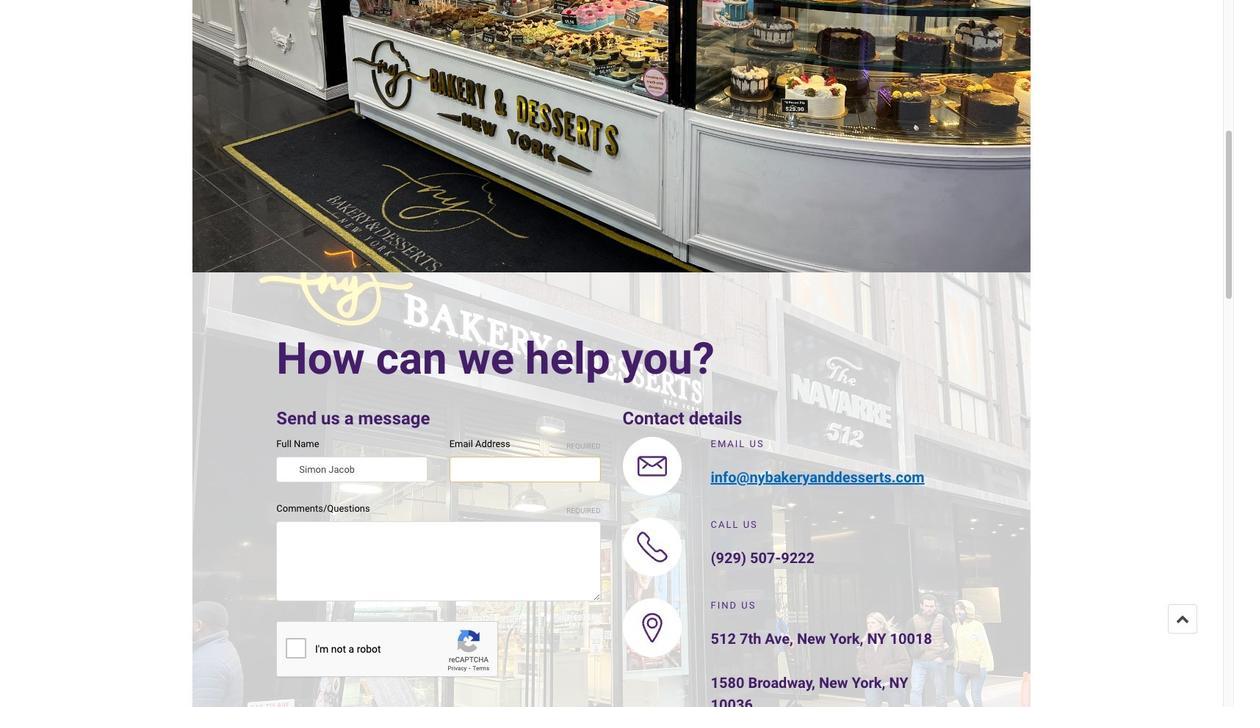 Task type: vqa. For each thing, say whether or not it's contained in the screenshot.
text field
yes



Task type: locate. For each thing, give the bounding box(es) containing it.
None text field
[[277, 457, 428, 483], [450, 457, 601, 483], [277, 457, 428, 483], [450, 457, 601, 483]]

None text field
[[277, 522, 601, 602]]

top of page image
[[1177, 613, 1190, 626]]



